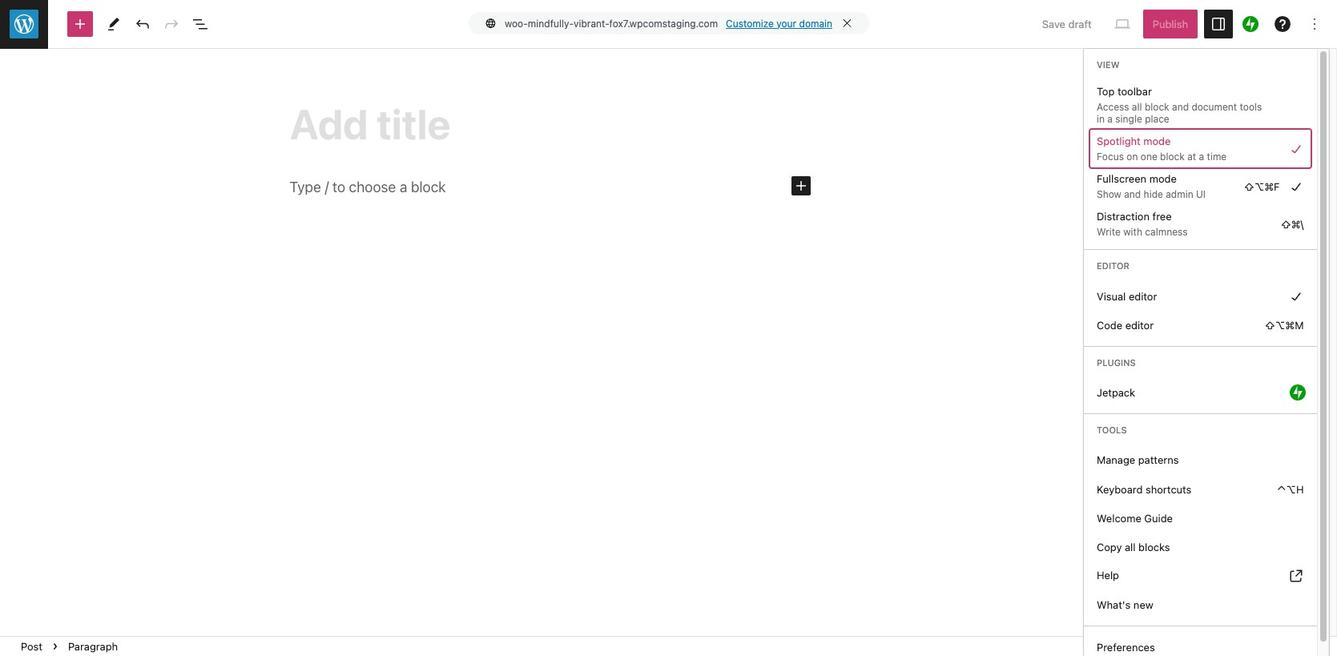 Task type: vqa. For each thing, say whether or not it's contained in the screenshot.
THE QUANTITY to the top
no



Task type: locate. For each thing, give the bounding box(es) containing it.
0 vertical spatial block
[[1145, 101, 1169, 113]]

editor up typography
[[1129, 290, 1157, 303]]

focus
[[1097, 151, 1124, 163]]

and
[[1172, 101, 1189, 113], [1124, 189, 1141, 201]]

right image
[[1286, 287, 1306, 306]]

dimensions
[[1114, 423, 1171, 435]]

block
[[1145, 101, 1169, 113], [1281, 123, 1307, 135], [1160, 151, 1185, 163]]

more
[[1173, 160, 1197, 173]]

narrative.
[[1169, 137, 1215, 150]]

basic
[[1211, 123, 1236, 135]]

domain
[[799, 17, 832, 29]]

start with the basic building block of all narrative.
[[1142, 123, 1307, 150]]

keyboard shortcuts
[[1097, 483, 1192, 496]]

all right of
[[1155, 137, 1166, 150]]

0 horizontal spatial post
[[21, 640, 42, 653]]

2 vertical spatial all
[[1125, 540, 1136, 553]]

post button
[[1101, 48, 1149, 87], [14, 637, 49, 656]]

and right place
[[1172, 101, 1189, 113]]

0 vertical spatial paragraph
[[1142, 103, 1194, 115]]

0 vertical spatial editor
[[1129, 290, 1157, 303]]

0 horizontal spatial with
[[1123, 226, 1142, 238]]

code editor
[[1097, 319, 1154, 332]]

0 vertical spatial mode
[[1144, 135, 1171, 148]]

undo image
[[133, 14, 152, 34]]

settings image
[[1209, 14, 1228, 34]]

1 vertical spatial and
[[1124, 189, 1141, 201]]

what's new
[[1097, 598, 1154, 611]]

1 vertical spatial all
[[1155, 137, 1166, 150]]

distraction free write with calmness
[[1097, 210, 1188, 238]]

editor inside button
[[1129, 290, 1157, 303]]

place
[[1145, 113, 1169, 125]]

fullscreen mode show and hide admin ui
[[1097, 173, 1206, 201]]

jetpack button
[[1090, 378, 1310, 407]]

1 horizontal spatial and
[[1172, 101, 1189, 113]]

plugins
[[1097, 357, 1136, 368]]

1 horizontal spatial post
[[1114, 61, 1136, 74]]

1 vertical spatial block
[[1281, 123, 1307, 135]]

typography
[[1114, 320, 1173, 333]]

mode
[[1144, 135, 1171, 148], [1149, 173, 1177, 185]]

1 vertical spatial with
[[1123, 226, 1142, 238]]

building
[[1239, 123, 1278, 135]]

and inside fullscreen mode show and hide admin ui
[[1124, 189, 1141, 201]]

single
[[1115, 113, 1142, 125]]

color
[[1114, 202, 1140, 215]]

right image inside help link
[[1286, 566, 1306, 585]]

post inside "block breadcrumb" list
[[21, 640, 42, 653]]

1 horizontal spatial paragraph
[[1142, 103, 1194, 115]]

time
[[1207, 151, 1227, 163]]

a
[[1107, 113, 1113, 125], [1199, 151, 1204, 163]]

with up narrative.
[[1169, 123, 1189, 135]]

customize your domain button
[[726, 17, 832, 29]]

woo-
[[505, 17, 528, 29]]

patterns
[[1138, 454, 1179, 467]]

1 vertical spatial post button
[[14, 637, 49, 656]]

0 vertical spatial and
[[1172, 101, 1189, 113]]

jetpack
[[1097, 386, 1135, 399]]

mode inside fullscreen mode show and hide admin ui
[[1149, 173, 1177, 185]]

right image
[[1286, 139, 1306, 159], [1286, 177, 1306, 196], [1290, 385, 1306, 401], [1286, 566, 1306, 585]]

manage
[[1097, 454, 1135, 467]]

and up color
[[1124, 189, 1141, 201]]

tools image
[[104, 14, 123, 34]]

paragraph inside "block breadcrumb" list
[[68, 640, 118, 653]]

1 vertical spatial paragraph
[[68, 640, 118, 653]]

mode down learn more
[[1149, 173, 1177, 185]]

all inside button
[[1125, 540, 1136, 553]]

0 horizontal spatial paragraph
[[68, 640, 118, 653]]

jetpack image
[[1243, 16, 1259, 32]]

⌃⌥h
[[1277, 483, 1304, 496]]

0 vertical spatial post
[[1114, 61, 1136, 74]]

set custom size image
[[1293, 477, 1312, 496]]

keyboard
[[1097, 483, 1143, 496]]

preview image
[[1113, 14, 1132, 34]]

1 horizontal spatial a
[[1199, 151, 1204, 163]]

block inside spotlight mode focus on one block at a time
[[1160, 151, 1185, 163]]

⇧⌥⌘f
[[1244, 180, 1280, 193]]

mode up 'one'
[[1144, 135, 1171, 148]]

⇧⌘\
[[1281, 218, 1304, 231]]

tools
[[1097, 425, 1127, 435]]

1 vertical spatial mode
[[1149, 173, 1177, 185]]

right image inside the jetpack button
[[1290, 385, 1306, 401]]

hide
[[1144, 189, 1163, 201]]

1 vertical spatial a
[[1199, 151, 1204, 163]]

visual
[[1097, 290, 1126, 303]]

all right the "copy"
[[1125, 540, 1136, 553]]

mode for spotlight mode
[[1144, 135, 1171, 148]]

visual editor button
[[1090, 282, 1310, 311]]

a inside spotlight mode focus on one block at a time
[[1199, 151, 1204, 163]]

with inside start with the basic building block of all narrative.
[[1169, 123, 1189, 135]]

⇧⌥⌘m
[[1265, 319, 1304, 332]]

guide
[[1144, 512, 1173, 524]]

editor for code editor
[[1125, 319, 1154, 332]]

save draft button
[[1033, 10, 1101, 38]]

1 vertical spatial editor
[[1125, 319, 1154, 332]]

editor
[[1129, 290, 1157, 303], [1125, 319, 1154, 332]]

custom
[[1137, 347, 1176, 357]]

paragraph
[[1142, 103, 1194, 115], [68, 640, 118, 653]]

learn more link
[[1142, 159, 1208, 174]]

document overview image
[[191, 14, 210, 34]]

top
[[1097, 85, 1115, 98]]

calmness
[[1145, 226, 1188, 238]]

all
[[1132, 101, 1142, 113], [1155, 137, 1166, 150], [1125, 540, 1136, 553]]

a inside top toolbar access all block and document tools in a single place
[[1107, 113, 1113, 125]]

ui
[[1196, 189, 1206, 201]]

1 vertical spatial post
[[21, 640, 42, 653]]

with inside distraction free write with calmness
[[1123, 226, 1142, 238]]

1 horizontal spatial post button
[[1101, 48, 1149, 87]]

distraction
[[1097, 210, 1150, 223]]

with
[[1169, 123, 1189, 135], [1123, 226, 1142, 238]]

top toolbar access all block and document tools in a single place
[[1097, 85, 1262, 125]]

None number field
[[1114, 365, 1178, 397], [1136, 503, 1176, 535], [1114, 365, 1178, 397], [1136, 503, 1176, 535]]

0 vertical spatial a
[[1107, 113, 1113, 125]]

block breadcrumb list
[[0, 637, 139, 656]]

mode inside spotlight mode focus on one block at a time
[[1144, 135, 1171, 148]]

0 horizontal spatial and
[[1124, 189, 1141, 201]]

toggle block inserter image
[[71, 14, 90, 34]]

0 vertical spatial with
[[1169, 123, 1189, 135]]

all down toolbar
[[1132, 101, 1142, 113]]

block inside start with the basic building block of all narrative.
[[1281, 123, 1307, 135]]

margin
[[1114, 449, 1150, 460]]

a right in
[[1107, 113, 1113, 125]]

a right the at
[[1199, 151, 1204, 163]]

and inside top toolbar access all block and document tools in a single place
[[1172, 101, 1189, 113]]

0 horizontal spatial a
[[1107, 113, 1113, 125]]

learn more
[[1142, 160, 1197, 173]]

editor up size custom
[[1125, 319, 1154, 332]]

help
[[1097, 569, 1119, 582]]

help link
[[1090, 561, 1310, 590]]

2 vertical spatial block
[[1160, 151, 1185, 163]]

1 horizontal spatial with
[[1169, 123, 1189, 135]]

on
[[1127, 151, 1138, 163]]

0 vertical spatial all
[[1132, 101, 1142, 113]]

with down "distraction"
[[1123, 226, 1142, 238]]

mode for fullscreen mode
[[1149, 173, 1177, 185]]



Task type: describe. For each thing, give the bounding box(es) containing it.
publish
[[1153, 18, 1188, 30]]

mindfully-
[[528, 17, 574, 29]]

all inside start with the basic building block of all narrative.
[[1155, 137, 1166, 150]]

block for start with the basic building block of all narrative.
[[1281, 123, 1307, 135]]

customize
[[726, 17, 774, 29]]

copy all blocks
[[1097, 540, 1170, 553]]

shortcuts
[[1146, 483, 1192, 496]]

of
[[1142, 137, 1152, 150]]

view group
[[1090, 80, 1310, 243]]

save draft
[[1042, 18, 1092, 30]]

copy
[[1097, 540, 1122, 553]]

0 horizontal spatial post button
[[14, 637, 49, 656]]

what's
[[1097, 598, 1131, 611]]

start
[[1142, 123, 1166, 135]]

welcome guide button
[[1090, 504, 1310, 532]]

block inside top toolbar access all block and document tools in a single place
[[1145, 101, 1169, 113]]

help image
[[1273, 14, 1292, 34]]

blocks
[[1139, 540, 1170, 553]]

welcome
[[1097, 512, 1142, 524]]

manage patterns
[[1097, 454, 1179, 467]]

editor
[[1097, 261, 1130, 271]]

one
[[1141, 151, 1157, 163]]

publish button
[[1143, 10, 1198, 38]]

options menu
[[1084, 49, 1317, 656]]

fox7.wpcomstaging.com
[[609, 17, 718, 29]]

visual editor
[[1097, 290, 1157, 303]]

tools
[[1240, 101, 1262, 113]]

size custom
[[1114, 347, 1176, 357]]

vibrant-
[[574, 17, 609, 29]]

admin
[[1166, 189, 1193, 201]]

the
[[1192, 123, 1208, 135]]

new
[[1134, 598, 1154, 611]]

editor content region
[[0, 49, 1100, 636]]

what's new button
[[1090, 590, 1310, 619]]

redo image
[[162, 14, 181, 34]]

manage patterns link
[[1090, 446, 1310, 475]]

0 vertical spatial post button
[[1101, 48, 1149, 87]]

document
[[1192, 101, 1237, 113]]

editor group
[[1090, 282, 1310, 340]]

free
[[1153, 210, 1172, 223]]

save
[[1042, 18, 1066, 30]]

size
[[1114, 347, 1133, 357]]

editor for visual editor
[[1129, 290, 1157, 303]]

woo-mindfully-vibrant-fox7.wpcomstaging.com customize your domain
[[505, 17, 832, 29]]

write
[[1097, 226, 1121, 238]]

learn
[[1142, 160, 1170, 173]]

code
[[1097, 319, 1123, 332]]

options image
[[1305, 14, 1324, 34]]

use size preset image
[[1293, 341, 1312, 360]]

spotlight mode focus on one block at a time
[[1097, 135, 1227, 163]]

welcome guide
[[1097, 512, 1173, 524]]

spotlight
[[1097, 135, 1141, 148]]

draft
[[1068, 18, 1092, 30]]

tools group
[[1090, 446, 1310, 619]]

in
[[1097, 113, 1105, 125]]

show
[[1097, 189, 1122, 201]]

add block image
[[792, 176, 811, 195]]

fullscreen
[[1097, 173, 1147, 185]]

view
[[1097, 59, 1120, 70]]

copy all blocks button
[[1090, 532, 1310, 561]]

at
[[1188, 151, 1196, 163]]

access
[[1097, 101, 1129, 113]]

your
[[777, 17, 797, 29]]

toolbar
[[1118, 85, 1152, 98]]

preferences button
[[1090, 633, 1310, 656]]

block for spotlight mode focus on one block at a time
[[1160, 151, 1185, 163]]

preferences
[[1097, 641, 1155, 653]]

all inside top toolbar access all block and document tools in a single place
[[1132, 101, 1142, 113]]



